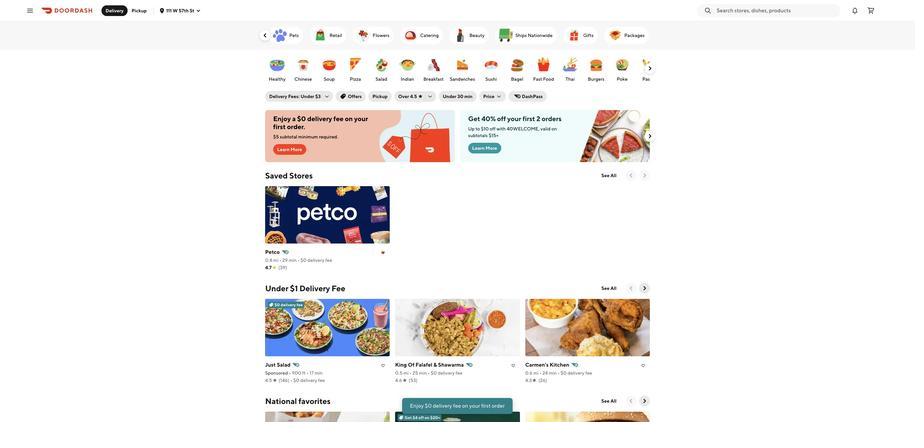 Task type: vqa. For each thing, say whether or not it's contained in the screenshot.
$32.00
no



Task type: describe. For each thing, give the bounding box(es) containing it.
beauty image
[[453, 27, 469, 43]]

flowers
[[373, 33, 390, 38]]

chinese
[[295, 77, 312, 82]]

ships nationwide link
[[496, 27, 557, 44]]

next button of carousel image for under $1 delivery fee
[[642, 285, 649, 292]]

open menu image
[[26, 7, 34, 15]]

get for get 40% off your first 2 orders
[[469, 115, 481, 123]]

on inside "enjoy a $0 delivery fee on your first order."
[[345, 115, 353, 123]]

learn more for a
[[277, 147, 302, 152]]

pickup for rightmost pickup button
[[373, 94, 388, 99]]

catering image
[[403, 27, 419, 43]]

delivery fees: under $3
[[269, 94, 321, 99]]

• left 29
[[280, 258, 282, 263]]

sushi
[[486, 77, 497, 82]]

first inside "enjoy a $0 delivery fee on your first order."
[[273, 123, 286, 131]]

packages
[[625, 33, 645, 38]]

kitchen
[[550, 362, 570, 369]]

subtotal
[[280, 134, 298, 140]]

to
[[476, 126, 480, 132]]

see all link for saved stores
[[598, 170, 621, 181]]

required.
[[319, 134, 338, 140]]

a
[[293, 115, 296, 123]]

under 30 min button
[[439, 91, 477, 102]]

4.5 inside button
[[410, 94, 417, 99]]

111 w 57th st button
[[160, 8, 201, 13]]

national
[[265, 397, 297, 407]]

see all link for under $1 delivery fee
[[598, 283, 621, 294]]

subtotals
[[469, 133, 488, 138]]

&
[[434, 362, 437, 369]]

learn more button for a
[[273, 144, 306, 155]]

catering link
[[401, 27, 443, 44]]

mi for king of falafel & shawarma
[[404, 371, 409, 376]]

national favorites link
[[265, 396, 331, 407]]

thai
[[566, 77, 575, 82]]

pets
[[290, 33, 299, 38]]

previous button of carousel image for national favorites
[[628, 398, 635, 405]]

off for first
[[498, 115, 506, 123]]

see for saved stores
[[602, 173, 610, 179]]

ships
[[516, 33, 527, 38]]

24
[[543, 371, 548, 376]]

pickup for pickup button to the left
[[132, 8, 147, 13]]

offers button
[[336, 91, 366, 102]]

retail
[[330, 33, 342, 38]]

29
[[283, 258, 288, 263]]

king of falafel & shawarma
[[396, 362, 464, 369]]

• down kitchen
[[558, 371, 560, 376]]

$0 down 900
[[294, 378, 300, 384]]

min for petco
[[289, 258, 297, 263]]

flowers image
[[356, 27, 372, 43]]

delivery down shawarma
[[438, 371, 455, 376]]

saved stores link
[[265, 170, 313, 181]]

gifts image
[[566, 27, 583, 43]]

$15+
[[489, 133, 499, 138]]

breakfast
[[424, 77, 444, 82]]

learn for get 40% off your first 2 orders
[[473, 146, 485, 151]]

just
[[265, 362, 276, 369]]

up to $10 off with 40welcome, valid on subtotals $15+
[[469, 126, 557, 138]]

food
[[544, 77, 555, 82]]

0 vertical spatial previous button of carousel image
[[262, 32, 269, 39]]

0.5 mi • 25 min • $​0 delivery fee
[[396, 371, 463, 376]]

get for get $4 off on $20+
[[405, 416, 412, 421]]

all for under $1 delivery fee
[[611, 286, 617, 292]]

order
[[492, 404, 505, 410]]

off for $20+
[[419, 416, 424, 421]]

900
[[292, 371, 302, 376]]

fast
[[534, 77, 543, 82]]

poke
[[617, 77, 628, 82]]

111
[[166, 8, 172, 13]]

$3
[[316, 94, 321, 99]]

pizza
[[350, 77, 361, 82]]

more for 40%
[[486, 146, 498, 151]]

all for national favorites
[[611, 399, 617, 405]]

over 4.5
[[399, 94, 417, 99]]

national favorites
[[265, 397, 331, 407]]

under $1 delivery fee link
[[265, 283, 346, 294]]

learn more for 40%
[[473, 146, 498, 151]]

delivery inside "enjoy a $0 delivery fee on your first order."
[[308, 115, 332, 123]]

0.5
[[396, 371, 403, 376]]

ft
[[303, 371, 306, 376]]

indian
[[401, 77, 415, 82]]

see all for saved stores
[[602, 173, 617, 179]]

burgers
[[588, 77, 605, 82]]

beauty link
[[450, 27, 489, 44]]

4.6
[[396, 378, 402, 384]]

all for saved stores
[[611, 173, 617, 179]]

dashpass
[[522, 94, 543, 99]]

pets link
[[270, 27, 303, 44]]

(39)
[[279, 265, 287, 271]]

sponsored • 900 ft • 17 min
[[265, 371, 323, 376]]

$0 delivery fee
[[275, 303, 303, 308]]

• down king of falafel & shawarma
[[428, 371, 430, 376]]

1 horizontal spatial salad
[[376, 77, 388, 82]]

$4
[[413, 416, 418, 421]]

fee
[[332, 284, 346, 294]]

w
[[173, 8, 178, 13]]

under 30 min
[[443, 94, 473, 99]]

1 horizontal spatial your
[[470, 404, 481, 410]]

under for under 30 min
[[443, 94, 457, 99]]

see for under $1 delivery fee
[[602, 286, 610, 292]]

delivery for delivery
[[106, 8, 124, 13]]

delivery up $20+
[[433, 404, 453, 410]]

min for king of falafel & shawarma
[[419, 371, 427, 376]]

enjoy $0 delivery fee on your first order
[[411, 404, 505, 410]]

nationwide
[[528, 33, 553, 38]]

• right 29
[[298, 258, 300, 263]]

get 40% off your first 2 orders
[[469, 115, 562, 123]]

offers
[[348, 94, 362, 99]]

2 vertical spatial first
[[482, 404, 491, 410]]

min inside under 30 min button
[[465, 94, 473, 99]]

$20+
[[431, 416, 441, 421]]

see all for under $1 delivery fee
[[602, 286, 617, 292]]



Task type: locate. For each thing, give the bounding box(es) containing it.
4.5 down sponsored
[[265, 378, 272, 384]]

more for a
[[291, 147, 302, 152]]

2 see from the top
[[602, 286, 610, 292]]

over 4.5 button
[[395, 91, 436, 102]]

on inside the up to $10 off with 40welcome, valid on subtotals $15+
[[552, 126, 557, 132]]

catering
[[421, 33, 439, 38]]

learn more down subtotal
[[277, 147, 302, 152]]

notification bell image
[[852, 7, 860, 15]]

delivery inside button
[[106, 8, 124, 13]]

saved stores
[[265, 171, 313, 181]]

$​0 down & at the left of the page
[[431, 371, 437, 376]]

0 horizontal spatial pickup button
[[128, 5, 151, 16]]

1 vertical spatial first
[[273, 123, 286, 131]]

1 horizontal spatial $​0
[[431, 371, 437, 376]]

0 horizontal spatial salad
[[277, 362, 291, 369]]

min right 17
[[315, 371, 323, 376]]

0 vertical spatial first
[[523, 115, 536, 123]]

• left 900
[[289, 371, 291, 376]]

2 horizontal spatial off
[[498, 115, 506, 123]]

pickup
[[132, 8, 147, 13], [373, 94, 388, 99]]

ships nationwide image
[[498, 27, 515, 43]]

under left 30
[[443, 94, 457, 99]]

2 vertical spatial previous button of carousel image
[[628, 398, 635, 405]]

1 horizontal spatial pickup button
[[369, 91, 392, 102]]

$1
[[290, 284, 298, 294]]

learn more button down subtotal
[[273, 144, 306, 155]]

more down subtotal
[[291, 147, 302, 152]]

on down offers button
[[345, 115, 353, 123]]

0 vertical spatial next button of carousel image
[[647, 65, 654, 72]]

1 vertical spatial pickup
[[373, 94, 388, 99]]

0.6 mi • 24 min • $​0 delivery fee
[[526, 371, 593, 376]]

next button of carousel image
[[647, 133, 654, 140], [642, 285, 649, 292], [642, 398, 649, 405]]

first up $5
[[273, 123, 286, 131]]

0 horizontal spatial learn more button
[[273, 144, 306, 155]]

4.3
[[526, 378, 532, 384]]

0.8
[[265, 258, 273, 263]]

0 horizontal spatial learn
[[277, 147, 290, 152]]

next button of carousel image
[[647, 65, 654, 72], [642, 172, 649, 179]]

1 horizontal spatial 4.5
[[410, 94, 417, 99]]

fees:
[[288, 94, 300, 99]]

1 vertical spatial see
[[602, 286, 610, 292]]

0 vertical spatial see all link
[[598, 170, 621, 181]]

3 see all link from the top
[[598, 396, 621, 407]]

0.8 mi • 29 min • $​0 delivery fee
[[265, 258, 332, 263]]

enjoy
[[273, 115, 291, 123], [411, 404, 424, 410]]

4.7
[[265, 265, 272, 271]]

first left "2"
[[523, 115, 536, 123]]

1 vertical spatial see all
[[602, 286, 617, 292]]

2 horizontal spatial first
[[523, 115, 536, 123]]

0 horizontal spatial first
[[273, 123, 286, 131]]

enjoy for enjoy $0 delivery fee on your first order
[[411, 404, 424, 410]]

min right 25
[[419, 371, 427, 376]]

with
[[497, 126, 506, 132]]

pickup button left the 111 in the left of the page
[[128, 5, 151, 16]]

1 horizontal spatial get
[[469, 115, 481, 123]]

1 horizontal spatial under
[[301, 94, 315, 99]]

0 horizontal spatial delivery
[[106, 8, 124, 13]]

your down offers
[[355, 115, 368, 123]]

stores
[[290, 171, 313, 181]]

1 vertical spatial next button of carousel image
[[642, 172, 649, 179]]

0 vertical spatial delivery
[[106, 8, 124, 13]]

2 horizontal spatial your
[[508, 115, 522, 123]]

more down $15+
[[486, 146, 498, 151]]

0 vertical spatial all
[[611, 173, 617, 179]]

get up up
[[469, 115, 481, 123]]

flowers link
[[353, 27, 394, 44]]

0 horizontal spatial 4.5
[[265, 378, 272, 384]]

Store search: begin typing to search for stores available on DoorDash text field
[[717, 7, 837, 14]]

pickup right "delivery" button
[[132, 8, 147, 13]]

0 horizontal spatial get
[[405, 416, 412, 421]]

0 horizontal spatial pickup
[[132, 8, 147, 13]]

2 vertical spatial next button of carousel image
[[642, 398, 649, 405]]

salad up sponsored
[[277, 362, 291, 369]]

see all link
[[598, 170, 621, 181], [598, 283, 621, 294], [598, 396, 621, 407]]

0 vertical spatial off
[[498, 115, 506, 123]]

delivery
[[106, 8, 124, 13], [269, 94, 288, 99], [300, 284, 330, 294]]

0 horizontal spatial under
[[265, 284, 289, 294]]

on right valid on the right of the page
[[552, 126, 557, 132]]

1 vertical spatial get
[[405, 416, 412, 421]]

0 horizontal spatial mi
[[274, 258, 279, 263]]

1 all from the top
[[611, 173, 617, 179]]

• left 24
[[540, 371, 542, 376]]

gifts link
[[564, 27, 598, 44]]

2 vertical spatial all
[[611, 399, 617, 405]]

your up '40welcome,'
[[508, 115, 522, 123]]

under $1 delivery fee
[[265, 284, 346, 294]]

first left order
[[482, 404, 491, 410]]

25
[[413, 371, 418, 376]]

2 horizontal spatial delivery
[[300, 284, 330, 294]]

2 horizontal spatial mi
[[534, 371, 539, 376]]

orders
[[542, 115, 562, 123]]

1 see from the top
[[602, 173, 610, 179]]

1 vertical spatial see all link
[[598, 283, 621, 294]]

1 vertical spatial delivery
[[269, 94, 288, 99]]

0 vertical spatial 4.5
[[410, 94, 417, 99]]

• right the (146) on the left bottom of page
[[291, 378, 293, 384]]

your left order
[[470, 404, 481, 410]]

$5
[[273, 134, 279, 140]]

off inside the up to $10 off with 40welcome, valid on subtotals $15+
[[490, 126, 496, 132]]

saved
[[265, 171, 288, 181]]

•
[[280, 258, 282, 263], [298, 258, 300, 263], [289, 371, 291, 376], [307, 371, 309, 376], [410, 371, 412, 376], [428, 371, 430, 376], [540, 371, 542, 376], [558, 371, 560, 376], [291, 378, 293, 384]]

1 horizontal spatial mi
[[404, 371, 409, 376]]

1 horizontal spatial enjoy
[[411, 404, 424, 410]]

• $0 delivery fee
[[290, 378, 325, 384]]

min for carmen's kitchen
[[549, 371, 557, 376]]

delivery up required.
[[308, 115, 332, 123]]

your inside "enjoy a $0 delivery fee on your first order."
[[355, 115, 368, 123]]

pickup button
[[128, 5, 151, 16], [369, 91, 392, 102]]

beauty
[[470, 33, 485, 38]]

enjoy left the "a"
[[273, 115, 291, 123]]

$0 inside "enjoy a $0 delivery fee on your first order."
[[297, 115, 306, 123]]

3 see all from the top
[[602, 399, 617, 405]]

under left $1
[[265, 284, 289, 294]]

carmen's kitchen
[[526, 362, 570, 369]]

2 see all from the top
[[602, 286, 617, 292]]

$​0 for king of falafel & shawarma
[[431, 371, 437, 376]]

30
[[458, 94, 464, 99]]

$​0 for petco
[[301, 258, 307, 263]]

1 horizontal spatial learn
[[473, 146, 485, 151]]

delivery down 17
[[301, 378, 317, 384]]

0 horizontal spatial enjoy
[[273, 115, 291, 123]]

next button of carousel image for national favorites
[[642, 398, 649, 405]]

2 vertical spatial see all link
[[598, 396, 621, 407]]

1 horizontal spatial more
[[486, 146, 498, 151]]

sponsored
[[265, 371, 288, 376]]

1 horizontal spatial off
[[490, 126, 496, 132]]

2 horizontal spatial $​0
[[561, 371, 567, 376]]

favorites
[[299, 397, 331, 407]]

mi right 0.8
[[274, 258, 279, 263]]

on
[[345, 115, 353, 123], [552, 126, 557, 132], [463, 404, 469, 410], [425, 416, 430, 421]]

1 see all from the top
[[602, 173, 617, 179]]

40%
[[482, 115, 496, 123]]

0 vertical spatial see all
[[602, 173, 617, 179]]

bagel
[[512, 77, 524, 82]]

17
[[310, 371, 314, 376]]

pickup button left the over
[[369, 91, 392, 102]]

1 horizontal spatial learn more
[[473, 146, 498, 151]]

$5 subtotal minimum required.
[[273, 134, 338, 140]]

3 all from the top
[[611, 399, 617, 405]]

1 vertical spatial off
[[490, 126, 496, 132]]

2 vertical spatial off
[[419, 416, 424, 421]]

• right ft
[[307, 371, 309, 376]]

learn more down subtotals
[[473, 146, 498, 151]]

learn down subtotal
[[277, 147, 290, 152]]

on left $20+
[[425, 416, 430, 421]]

enjoy inside "enjoy a $0 delivery fee on your first order."
[[273, 115, 291, 123]]

pets image
[[272, 27, 288, 43]]

delivery for delivery fees: under $3
[[269, 94, 288, 99]]

min right 29
[[289, 258, 297, 263]]

get left $4
[[405, 416, 412, 421]]

2 see all link from the top
[[598, 283, 621, 294]]

0 horizontal spatial $​0
[[301, 258, 307, 263]]

$​0 down kitchen
[[561, 371, 567, 376]]

on left order
[[463, 404, 469, 410]]

0 vertical spatial pickup button
[[128, 5, 151, 16]]

(146)
[[279, 378, 290, 384]]

dashpass button
[[509, 91, 547, 102]]

2 horizontal spatial under
[[443, 94, 457, 99]]

under left $3
[[301, 94, 315, 99]]

enjoy for enjoy a $0 delivery fee on your first order.
[[273, 115, 291, 123]]

off up $15+
[[490, 126, 496, 132]]

0 vertical spatial pickup
[[132, 8, 147, 13]]

fast food
[[534, 77, 555, 82]]

packages image
[[608, 27, 624, 43]]

learn more button down subtotals
[[469, 143, 502, 154]]

under for under $1 delivery fee
[[265, 284, 289, 294]]

pasta
[[643, 77, 655, 82]]

valid
[[541, 126, 551, 132]]

king
[[396, 362, 407, 369]]

over
[[399, 94, 410, 99]]

0 vertical spatial see
[[602, 173, 610, 179]]

learn for enjoy a $0 delivery fee on your first order.
[[277, 147, 290, 152]]

0 items, open order cart image
[[868, 7, 876, 15]]

4.5 right the over
[[410, 94, 417, 99]]

get $4 off on $20+
[[405, 416, 441, 421]]

off right $4
[[419, 416, 424, 421]]

off up with
[[498, 115, 506, 123]]

(53)
[[409, 378, 418, 384]]

0 vertical spatial enjoy
[[273, 115, 291, 123]]

1 horizontal spatial first
[[482, 404, 491, 410]]

1 vertical spatial salad
[[277, 362, 291, 369]]

min right 30
[[465, 94, 473, 99]]

$0 up get $4 off on $20+
[[425, 404, 432, 410]]

0 horizontal spatial more
[[291, 147, 302, 152]]

see all for national favorites
[[602, 399, 617, 405]]

delivery up under $1 delivery fee link
[[308, 258, 325, 263]]

min right 24
[[549, 371, 557, 376]]

2 vertical spatial see all
[[602, 399, 617, 405]]

see all link for national favorites
[[598, 396, 621, 407]]

delivery down $1
[[281, 303, 296, 308]]

1 horizontal spatial delivery
[[269, 94, 288, 99]]

of
[[408, 362, 415, 369]]

mi for carmen's kitchen
[[534, 371, 539, 376]]

1 horizontal spatial pickup
[[373, 94, 388, 99]]

packages link
[[605, 27, 649, 44]]

1 vertical spatial 4.5
[[265, 378, 272, 384]]

order.
[[287, 123, 305, 131]]

1 vertical spatial next button of carousel image
[[642, 285, 649, 292]]

delivery
[[308, 115, 332, 123], [308, 258, 325, 263], [281, 303, 296, 308], [438, 371, 455, 376], [568, 371, 585, 376], [301, 378, 317, 384], [433, 404, 453, 410]]

previous button of carousel image for saved stores
[[628, 172, 635, 179]]

pickup left the over
[[373, 94, 388, 99]]

$0 down under $1 delivery fee link
[[275, 303, 280, 308]]

1 see all link from the top
[[598, 170, 621, 181]]

mi right "0.5"
[[404, 371, 409, 376]]

just salad
[[265, 362, 291, 369]]

carmen's
[[526, 362, 549, 369]]

retail image
[[312, 27, 329, 43]]

1 horizontal spatial learn more button
[[469, 143, 502, 154]]

$​0 right 29
[[301, 258, 307, 263]]

0 horizontal spatial learn more
[[277, 147, 302, 152]]

111 w 57th st
[[166, 8, 195, 13]]

0 horizontal spatial your
[[355, 115, 368, 123]]

0 horizontal spatial off
[[419, 416, 424, 421]]

mi right 0.6
[[534, 371, 539, 376]]

salad
[[376, 77, 388, 82], [277, 362, 291, 369]]

$0 right the "a"
[[297, 115, 306, 123]]

all
[[611, 173, 617, 179], [611, 286, 617, 292], [611, 399, 617, 405]]

$10
[[481, 126, 489, 132]]

(26)
[[539, 378, 548, 384]]

your
[[355, 115, 368, 123], [508, 115, 522, 123], [470, 404, 481, 410]]

st
[[190, 8, 195, 13]]

under inside button
[[443, 94, 457, 99]]

mi for petco
[[274, 258, 279, 263]]

enjoy up $4
[[411, 404, 424, 410]]

2 vertical spatial delivery
[[300, 284, 330, 294]]

0 vertical spatial get
[[469, 115, 481, 123]]

fee
[[334, 115, 344, 123], [326, 258, 332, 263], [297, 303, 303, 308], [456, 371, 463, 376], [586, 371, 593, 376], [318, 378, 325, 384], [454, 404, 462, 410]]

2
[[537, 115, 541, 123]]

see for national favorites
[[602, 399, 610, 405]]

previous button of carousel image
[[628, 285, 635, 292]]

1 vertical spatial enjoy
[[411, 404, 424, 410]]

$0
[[297, 115, 306, 123], [275, 303, 280, 308], [294, 378, 300, 384], [425, 404, 432, 410]]

2 vertical spatial see
[[602, 399, 610, 405]]

minimum
[[299, 134, 318, 140]]

fee inside "enjoy a $0 delivery fee on your first order."
[[334, 115, 344, 123]]

3 see from the top
[[602, 399, 610, 405]]

1 vertical spatial pickup button
[[369, 91, 392, 102]]

• left 25
[[410, 371, 412, 376]]

2 all from the top
[[611, 286, 617, 292]]

salad right pizza
[[376, 77, 388, 82]]

1 vertical spatial previous button of carousel image
[[628, 172, 635, 179]]

more
[[486, 146, 498, 151], [291, 147, 302, 152]]

learn more button for 40%
[[469, 143, 502, 154]]

1 vertical spatial all
[[611, 286, 617, 292]]

first
[[523, 115, 536, 123], [273, 123, 286, 131], [482, 404, 491, 410]]

0 vertical spatial salad
[[376, 77, 388, 82]]

min
[[465, 94, 473, 99], [289, 258, 297, 263], [315, 371, 323, 376], [419, 371, 427, 376], [549, 371, 557, 376]]

learn down subtotals
[[473, 146, 485, 151]]

previous button of carousel image
[[262, 32, 269, 39], [628, 172, 635, 179], [628, 398, 635, 405]]

delivery down kitchen
[[568, 371, 585, 376]]

$​0 for carmen's kitchen
[[561, 371, 567, 376]]

0 vertical spatial next button of carousel image
[[647, 133, 654, 140]]

0.6
[[526, 371, 533, 376]]

learn
[[473, 146, 485, 151], [277, 147, 290, 152]]



